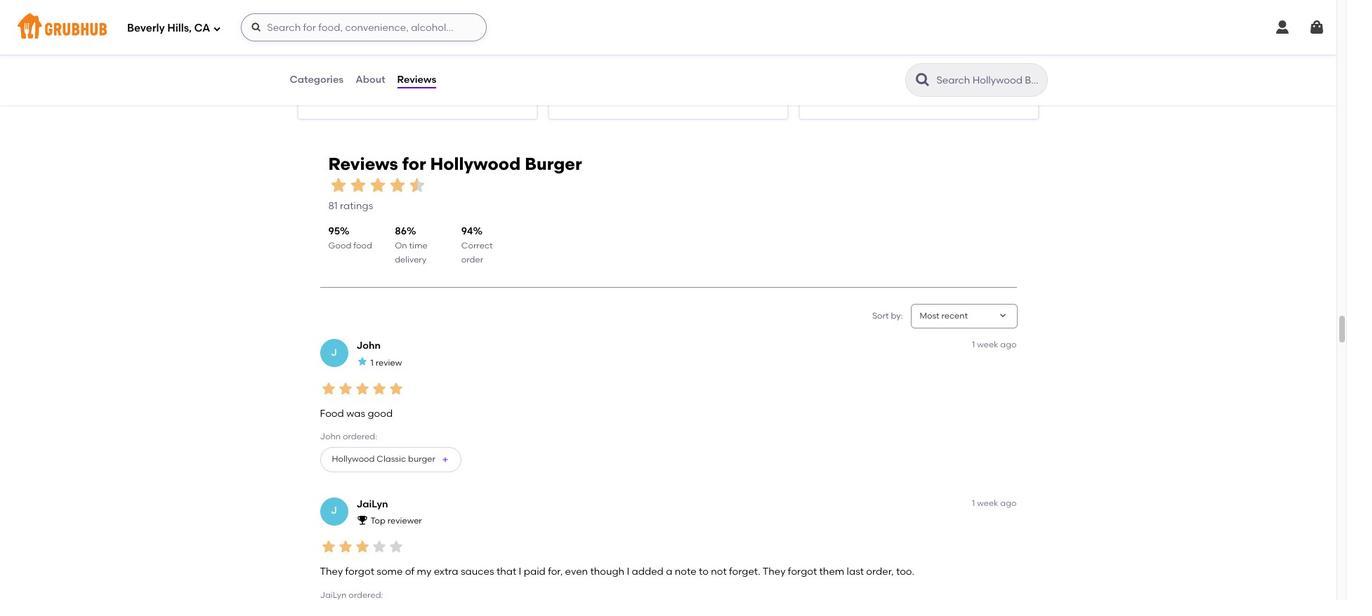 Task type: vqa. For each thing, say whether or not it's contained in the screenshot.


Task type: locate. For each thing, give the bounding box(es) containing it.
0 vertical spatial ordered:
[[343, 432, 377, 442]]

0 vertical spatial j
[[331, 347, 337, 359]]

366
[[975, 49, 992, 61]]

1 week ago
[[972, 340, 1017, 350], [972, 499, 1017, 508]]

1 horizontal spatial they
[[763, 567, 786, 579]]

week
[[977, 340, 999, 350], [977, 499, 999, 508]]

0 horizontal spatial jailyn
[[320, 591, 347, 601]]

1 week ago for food was good
[[972, 340, 1017, 350]]

3.48 mi
[[561, 46, 590, 56]]

categories
[[290, 74, 344, 86]]

main navigation navigation
[[0, 0, 1337, 55]]

ratings right 364
[[492, 49, 525, 61]]

1 ago from the top
[[1001, 340, 1017, 350]]

2.83 mi
[[812, 46, 841, 56]]

was
[[346, 408, 365, 420]]

most recent
[[920, 311, 968, 321]]

svg image
[[1275, 19, 1291, 36], [1309, 19, 1326, 36], [251, 22, 262, 33]]

plus icon image
[[441, 456, 450, 464]]

81
[[328, 200, 338, 212]]

reviews up 81 ratings
[[328, 154, 398, 174]]

2 1 week ago from the top
[[972, 499, 1017, 508]]

burger
[[408, 455, 436, 464]]

0 vertical spatial 1 week ago
[[972, 340, 1017, 350]]

1 vertical spatial ordered:
[[349, 591, 383, 601]]

1 horizontal spatial svg image
[[1275, 19, 1291, 36]]

jailyn for jailyn ordered:
[[320, 591, 347, 601]]

delivery
[[395, 255, 427, 265]]

2 horizontal spatial svg image
[[1309, 19, 1326, 36]]

search icon image
[[914, 72, 931, 89]]

1 vertical spatial john
[[320, 432, 341, 442]]

ordered:
[[343, 432, 377, 442], [349, 591, 383, 601]]

364
[[473, 49, 490, 61]]

john up 1 review at the bottom of page
[[357, 340, 381, 352]]

10–20
[[310, 34, 332, 44]]

on
[[395, 241, 407, 251]]

0 vertical spatial 1
[[972, 340, 975, 350]]

1 horizontal spatial john
[[357, 340, 381, 352]]

hollywood down john ordered:
[[332, 455, 375, 464]]

ordered: for john ordered:
[[343, 432, 377, 442]]

they up jailyn ordered:
[[320, 567, 343, 579]]

2 mi from the left
[[580, 46, 590, 56]]

0 horizontal spatial john
[[320, 432, 341, 442]]

star icon image
[[469, 33, 480, 44], [480, 33, 492, 44], [328, 176, 348, 195], [348, 176, 368, 195], [368, 176, 388, 195], [388, 176, 407, 195], [407, 176, 427, 195], [407, 176, 427, 195], [357, 356, 368, 368], [320, 381, 337, 397], [337, 381, 354, 397], [354, 381, 371, 397], [371, 381, 388, 397], [388, 381, 404, 397], [320, 539, 337, 556], [337, 539, 354, 556], [354, 539, 371, 556], [371, 539, 388, 556], [388, 539, 404, 556]]

883
[[724, 49, 741, 61]]

1 horizontal spatial i
[[627, 567, 630, 579]]

2.83
[[812, 46, 828, 56]]

1 horizontal spatial forgot
[[788, 567, 817, 579]]

burger
[[525, 154, 582, 174]]

2 ago from the top
[[1001, 499, 1017, 508]]

reviews
[[397, 74, 437, 86], [328, 154, 398, 174]]

0 horizontal spatial forgot
[[345, 567, 374, 579]]

though
[[591, 567, 625, 579]]

ratings right 366
[[994, 49, 1028, 61]]

i
[[519, 567, 522, 579], [627, 567, 630, 579]]

0 horizontal spatial i
[[519, 567, 522, 579]]

ratings
[[492, 49, 525, 61], [743, 49, 777, 61], [994, 49, 1028, 61], [340, 200, 373, 212]]

94
[[462, 226, 473, 238]]

forgot left them
[[788, 567, 817, 579]]

mi right '3.48'
[[580, 46, 590, 56]]

mi right 2.83
[[831, 46, 841, 56]]

1 vertical spatial week
[[977, 499, 999, 508]]

beverly
[[127, 22, 165, 34]]

1
[[972, 340, 975, 350], [371, 358, 374, 368], [972, 499, 975, 508]]

i left added
[[627, 567, 630, 579]]

2.21
[[310, 46, 324, 56]]

Search for food, convenience, alcohol... search field
[[241, 13, 487, 41]]

1 i from the left
[[519, 567, 522, 579]]

1 forgot from the left
[[345, 567, 374, 579]]

ordered: down some at the left
[[349, 591, 383, 601]]

reviews right about
[[397, 74, 437, 86]]

john down food
[[320, 432, 341, 442]]

1 vertical spatial ago
[[1001, 499, 1017, 508]]

2 week from the top
[[977, 499, 999, 508]]

note
[[675, 567, 697, 579]]

0 horizontal spatial mi
[[327, 46, 337, 56]]

jailyn
[[357, 499, 388, 510], [320, 591, 347, 601]]

about
[[356, 74, 385, 86]]

1 j from the top
[[331, 347, 337, 359]]

i right that
[[519, 567, 522, 579]]

1 vertical spatial jailyn
[[320, 591, 347, 601]]

0 horizontal spatial they
[[320, 567, 343, 579]]

categories button
[[289, 55, 344, 105]]

1 horizontal spatial mi
[[580, 46, 590, 56]]

0 vertical spatial jailyn
[[357, 499, 388, 510]]

ratings right 883
[[743, 49, 777, 61]]

sauces
[[461, 567, 494, 579]]

subscription pass image
[[310, 16, 324, 27]]

1 vertical spatial 1
[[371, 358, 374, 368]]

by:
[[891, 311, 903, 321]]

j left trophy icon
[[331, 505, 337, 517]]

sort
[[873, 311, 889, 321]]

svg image
[[213, 24, 222, 33]]

3 mi from the left
[[831, 46, 841, 56]]

1 vertical spatial 1 week ago
[[972, 499, 1017, 508]]

j for john
[[331, 347, 337, 359]]

john
[[357, 340, 381, 352], [320, 432, 341, 442]]

0 vertical spatial week
[[977, 340, 999, 350]]

they right forget.
[[763, 567, 786, 579]]

forgot
[[345, 567, 374, 579], [788, 567, 817, 579]]

0 horizontal spatial hollywood
[[332, 455, 375, 464]]

they
[[320, 567, 343, 579], [763, 567, 786, 579]]

mi
[[327, 46, 337, 56], [580, 46, 590, 56], [831, 46, 841, 56]]

94 correct order
[[462, 226, 493, 265]]

beverly hills, ca
[[127, 22, 210, 34]]

mi right 2.21
[[327, 46, 337, 56]]

1 week from the top
[[977, 340, 999, 350]]

ordered: down food was good
[[343, 432, 377, 442]]

reviews for reviews
[[397, 74, 437, 86]]

1 horizontal spatial jailyn
[[357, 499, 388, 510]]

1 they from the left
[[320, 567, 343, 579]]

j left 1 review at the bottom of page
[[331, 347, 337, 359]]

2 horizontal spatial mi
[[831, 46, 841, 56]]

reviews for hollywood burger
[[328, 154, 582, 174]]

1 1 week ago from the top
[[972, 340, 1017, 350]]

hollywood
[[430, 154, 521, 174], [332, 455, 375, 464]]

for
[[402, 154, 426, 174]]

too.
[[897, 567, 915, 579]]

ago for they forgot some of my extra sauces that i paid for, even though i added a note to not forget. they forgot them last order, too.
[[1001, 499, 1017, 508]]

j
[[331, 347, 337, 359], [331, 505, 337, 517]]

forgot up jailyn ordered:
[[345, 567, 374, 579]]

1 vertical spatial j
[[331, 505, 337, 517]]

reviews inside button
[[397, 74, 437, 86]]

american
[[329, 16, 369, 26]]

1 mi from the left
[[327, 46, 337, 56]]

2 vertical spatial 1
[[972, 499, 975, 508]]

1 horizontal spatial hollywood
[[430, 154, 521, 174]]

ago
[[1001, 340, 1017, 350], [1001, 499, 1017, 508]]

0 vertical spatial reviews
[[397, 74, 437, 86]]

0 vertical spatial john
[[357, 340, 381, 352]]

1 vertical spatial hollywood
[[332, 455, 375, 464]]

ratings right 81
[[340, 200, 373, 212]]

good
[[368, 408, 393, 420]]

0 vertical spatial ago
[[1001, 340, 1017, 350]]

top
[[371, 517, 386, 526]]

2 j from the top
[[331, 505, 337, 517]]

1 vertical spatial reviews
[[328, 154, 398, 174]]

hollywood right for
[[430, 154, 521, 174]]

food
[[354, 241, 372, 251]]



Task type: describe. For each thing, give the bounding box(es) containing it.
ratings for 366 ratings
[[994, 49, 1028, 61]]

86
[[395, 226, 407, 238]]

them
[[820, 567, 845, 579]]

hollywood classic burger button
[[320, 447, 462, 473]]

jailyn ordered:
[[320, 591, 383, 601]]

2 i from the left
[[627, 567, 630, 579]]

classic
[[377, 455, 406, 464]]

95 good food
[[328, 226, 372, 251]]

Sort by: field
[[920, 310, 968, 323]]

sort by:
[[873, 311, 903, 321]]

hollywood classic burger
[[332, 455, 436, 464]]

mi inside 10–20 min 2.21 mi
[[327, 46, 337, 56]]

jailyn for jailyn
[[357, 499, 388, 510]]

1 week ago for they forgot some of my extra sauces that i paid for, even though i added a note to not forget. they forgot them last order, too.
[[972, 499, 1017, 508]]

364 ratings
[[473, 49, 525, 61]]

883 ratings
[[724, 49, 777, 61]]

paid
[[524, 567, 546, 579]]

reviewer
[[388, 517, 422, 526]]

extra
[[434, 567, 459, 579]]

2 they from the left
[[763, 567, 786, 579]]

Search Hollywood Burger  search field
[[936, 74, 1043, 87]]

that
[[497, 567, 517, 579]]

ordered: for jailyn ordered:
[[349, 591, 383, 601]]

reviews for reviews for hollywood burger
[[328, 154, 398, 174]]

min
[[334, 34, 350, 44]]

mi for 366 ratings
[[831, 46, 841, 56]]

good
[[328, 241, 352, 251]]

review
[[376, 358, 402, 368]]

10–20 min 2.21 mi
[[310, 34, 350, 56]]

not
[[711, 567, 727, 579]]

366 ratings
[[975, 49, 1028, 61]]

81 ratings
[[328, 200, 373, 212]]

ratings for 81 ratings
[[340, 200, 373, 212]]

ago for food was good
[[1001, 340, 1017, 350]]

about button
[[355, 55, 386, 105]]

john ordered:
[[320, 432, 377, 442]]

top reviewer
[[371, 517, 422, 526]]

trophy icon image
[[357, 515, 368, 526]]

1 review
[[371, 358, 402, 368]]

to
[[699, 567, 709, 579]]

week for they forgot some of my extra sauces that i paid for, even though i added a note to not forget. they forgot them last order, too.
[[977, 499, 999, 508]]

caret down icon image
[[997, 311, 1009, 322]]

mi for 883 ratings
[[580, 46, 590, 56]]

even
[[565, 567, 588, 579]]

a
[[666, 567, 673, 579]]

0 horizontal spatial svg image
[[251, 22, 262, 33]]

food was good
[[320, 408, 393, 420]]

week for food was good
[[977, 340, 999, 350]]

added
[[632, 567, 664, 579]]

86 on time delivery
[[395, 226, 428, 265]]

recent
[[942, 311, 968, 321]]

most
[[920, 311, 940, 321]]

time
[[409, 241, 428, 251]]

1 for john
[[972, 340, 975, 350]]

john for john
[[357, 340, 381, 352]]

reviews button
[[397, 55, 437, 105]]

hills,
[[167, 22, 192, 34]]

3.48
[[561, 46, 577, 56]]

last
[[847, 567, 864, 579]]

food
[[320, 408, 344, 420]]

they forgot some of my extra sauces that i paid for, even though i added a note to not forget. they forgot them last order, too.
[[320, 567, 915, 579]]

order
[[462, 255, 484, 265]]

john for john ordered:
[[320, 432, 341, 442]]

95
[[328, 226, 340, 238]]

ca
[[194, 22, 210, 34]]

my
[[417, 567, 432, 579]]

ratings for 883 ratings
[[743, 49, 777, 61]]

j for jailyn
[[331, 505, 337, 517]]

for,
[[548, 567, 563, 579]]

correct
[[462, 241, 493, 251]]

ratings for 364 ratings
[[492, 49, 525, 61]]

1 for jailyn
[[972, 499, 975, 508]]

forget.
[[729, 567, 761, 579]]

of
[[405, 567, 415, 579]]

order,
[[867, 567, 894, 579]]

2 forgot from the left
[[788, 567, 817, 579]]

hollywood inside button
[[332, 455, 375, 464]]

0 vertical spatial hollywood
[[430, 154, 521, 174]]

some
[[377, 567, 403, 579]]



